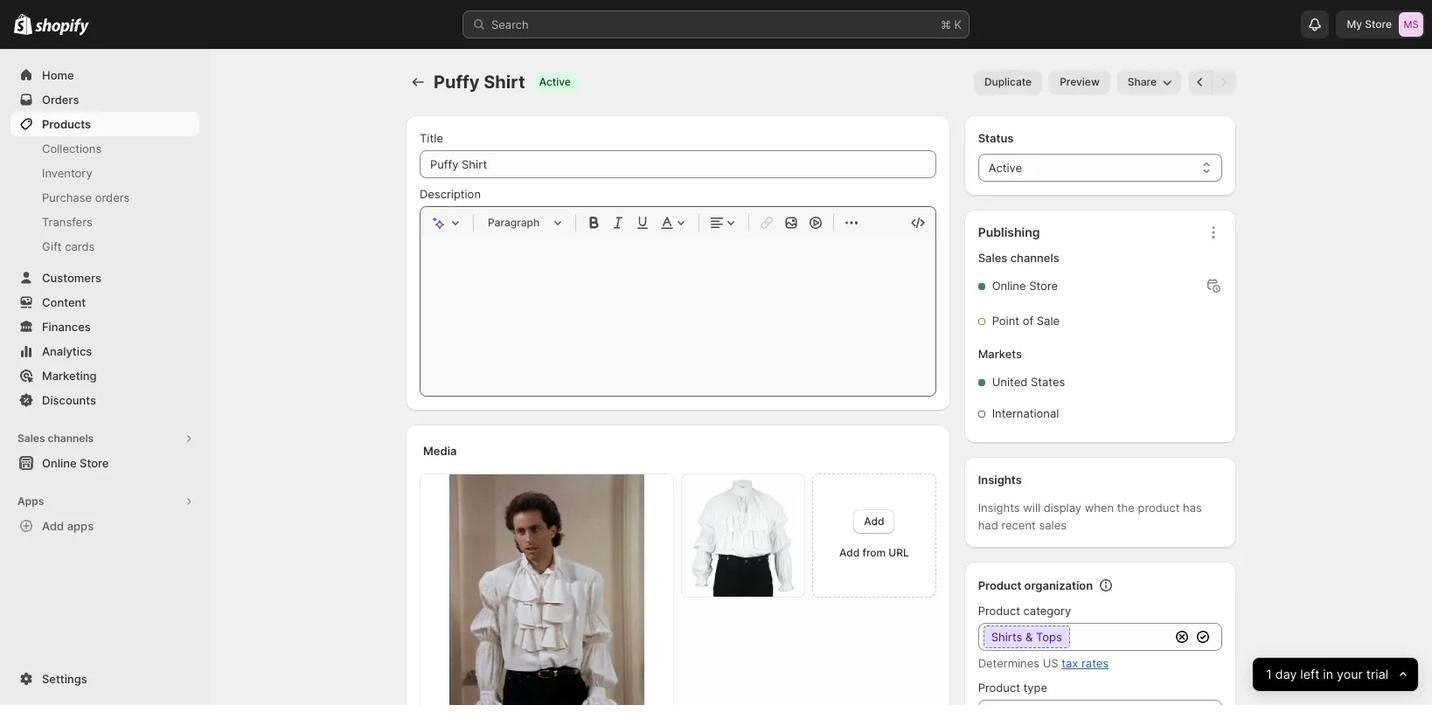 Task type: locate. For each thing, give the bounding box(es) containing it.
1 horizontal spatial store
[[1030, 279, 1059, 293]]

channels inside button
[[48, 432, 94, 445]]

sales inside sales channels button
[[17, 432, 45, 445]]

discounts link
[[10, 388, 199, 413]]

online up point
[[993, 279, 1027, 293]]

rates
[[1082, 657, 1109, 671]]

1 horizontal spatial add
[[840, 547, 860, 560]]

1 horizontal spatial channels
[[1011, 251, 1060, 265]]

us
[[1043, 657, 1059, 671]]

add for add from url
[[840, 547, 860, 560]]

the
[[1118, 501, 1135, 515]]

insights inside insights will display when the product has had recent sales
[[979, 501, 1021, 515]]

your
[[1337, 667, 1363, 683]]

3 product from the top
[[979, 681, 1021, 695]]

active for status
[[989, 161, 1023, 175]]

organization
[[1025, 579, 1094, 593]]

online store down sales channels button
[[42, 457, 109, 471]]

add left from
[[840, 547, 860, 560]]

2 vertical spatial store
[[80, 457, 109, 471]]

1 vertical spatial store
[[1030, 279, 1059, 293]]

2 horizontal spatial store
[[1366, 17, 1393, 31]]

marketing link
[[10, 364, 199, 388]]

0 horizontal spatial store
[[80, 457, 109, 471]]

sales channels down publishing
[[979, 251, 1060, 265]]

product organization
[[979, 579, 1094, 593]]

store
[[1366, 17, 1393, 31], [1030, 279, 1059, 293], [80, 457, 109, 471]]

products link
[[10, 112, 199, 136]]

store up sale
[[1030, 279, 1059, 293]]

add left apps
[[42, 520, 64, 534]]

0 horizontal spatial channels
[[48, 432, 94, 445]]

1 vertical spatial online
[[42, 457, 77, 471]]

point of sale
[[993, 314, 1060, 328]]

online
[[993, 279, 1027, 293], [42, 457, 77, 471]]

transfers link
[[10, 210, 199, 234]]

2 product from the top
[[979, 604, 1021, 618]]

sales down the discounts
[[17, 432, 45, 445]]

1 horizontal spatial online
[[993, 279, 1027, 293]]

1 horizontal spatial online store
[[993, 279, 1059, 293]]

0 horizontal spatial sales
[[17, 432, 45, 445]]

product up the product category
[[979, 579, 1022, 593]]

1 vertical spatial channels
[[48, 432, 94, 445]]

channels down the discounts
[[48, 432, 94, 445]]

had
[[979, 519, 999, 533]]

channels down publishing
[[1011, 251, 1060, 265]]

product down determines
[[979, 681, 1021, 695]]

1 horizontal spatial sales channels
[[979, 251, 1060, 265]]

from
[[863, 547, 886, 560]]

in
[[1324, 667, 1334, 683]]

apps
[[67, 520, 94, 534]]

united states
[[993, 375, 1066, 389]]

0 horizontal spatial online store
[[42, 457, 109, 471]]

1 day left in your trial
[[1267, 667, 1389, 683]]

purchase orders link
[[10, 185, 199, 210]]

sales
[[1040, 519, 1067, 533]]

gift
[[42, 240, 62, 254]]

title
[[420, 131, 443, 145]]

add button
[[854, 510, 895, 534]]

sales channels down the discounts
[[17, 432, 94, 445]]

0 vertical spatial online
[[993, 279, 1027, 293]]

0 horizontal spatial sales channels
[[17, 432, 94, 445]]

2 horizontal spatial add
[[864, 515, 885, 528]]

preview button
[[1050, 70, 1111, 94]]

point
[[993, 314, 1020, 328]]

product down product organization
[[979, 604, 1021, 618]]

2 insights from the top
[[979, 501, 1021, 515]]

category
[[1024, 604, 1072, 618]]

1 vertical spatial online store
[[42, 457, 109, 471]]

product
[[979, 579, 1022, 593], [979, 604, 1021, 618], [979, 681, 1021, 695]]

sales down publishing
[[979, 251, 1008, 265]]

online up "apps"
[[42, 457, 77, 471]]

customers
[[42, 271, 101, 285]]

insights will display when the product has had recent sales
[[979, 501, 1203, 533]]

1 vertical spatial product
[[979, 604, 1021, 618]]

1 product from the top
[[979, 579, 1022, 593]]

store down sales channels button
[[80, 457, 109, 471]]

1 insights from the top
[[979, 473, 1022, 487]]

1 vertical spatial sales
[[17, 432, 45, 445]]

online store up point of sale
[[993, 279, 1059, 293]]

url
[[889, 547, 909, 560]]

markets
[[979, 347, 1023, 361]]

product type
[[979, 681, 1048, 695]]

store right the my at right
[[1366, 17, 1393, 31]]

0 vertical spatial active
[[539, 75, 571, 88]]

product for product category
[[979, 604, 1021, 618]]

⌘
[[941, 17, 952, 31]]

tax rates link
[[1062, 657, 1109, 671]]

product for product type
[[979, 681, 1021, 695]]

0 horizontal spatial online
[[42, 457, 77, 471]]

add for add
[[864, 515, 885, 528]]

active down status
[[989, 161, 1023, 175]]

publishing
[[979, 225, 1041, 240]]

online store inside button
[[42, 457, 109, 471]]

paragraph button
[[481, 213, 569, 234]]

1 horizontal spatial active
[[989, 161, 1023, 175]]

discounts
[[42, 394, 96, 408]]

active
[[539, 75, 571, 88], [989, 161, 1023, 175]]

0 vertical spatial product
[[979, 579, 1022, 593]]

has
[[1184, 501, 1203, 515]]

share button
[[1118, 70, 1182, 94]]

0 vertical spatial sales
[[979, 251, 1008, 265]]

customers link
[[10, 266, 199, 290]]

day
[[1276, 667, 1297, 683]]

display
[[1044, 501, 1082, 515]]

k
[[955, 17, 962, 31]]

duplicate button
[[974, 70, 1043, 94]]

collections
[[42, 142, 102, 156]]

1 vertical spatial active
[[989, 161, 1023, 175]]

sales
[[979, 251, 1008, 265], [17, 432, 45, 445]]

1 vertical spatial insights
[[979, 501, 1021, 515]]

⌘ k
[[941, 17, 962, 31]]

apps
[[17, 495, 44, 508]]

add from url button
[[840, 547, 909, 560]]

collections link
[[10, 136, 199, 161]]

orders
[[95, 191, 130, 205]]

0 vertical spatial insights
[[979, 473, 1022, 487]]

0 horizontal spatial active
[[539, 75, 571, 88]]

sales channels button
[[10, 427, 199, 451]]

0 horizontal spatial add
[[42, 520, 64, 534]]

1 vertical spatial sales channels
[[17, 432, 94, 445]]

add for add apps
[[42, 520, 64, 534]]

sales channels
[[979, 251, 1060, 265], [17, 432, 94, 445]]

finances link
[[10, 315, 199, 339]]

add up "add from url" button on the bottom of page
[[864, 515, 885, 528]]

analytics link
[[10, 339, 199, 364]]

preview
[[1060, 75, 1100, 88]]

settings link
[[10, 667, 199, 692]]

orders
[[42, 93, 79, 107]]

active right shirt at the top left of the page
[[539, 75, 571, 88]]

home
[[42, 68, 74, 82]]

2 vertical spatial product
[[979, 681, 1021, 695]]

online store
[[993, 279, 1059, 293], [42, 457, 109, 471]]



Task type: describe. For each thing, give the bounding box(es) containing it.
of
[[1023, 314, 1034, 328]]

1
[[1267, 667, 1272, 683]]

content
[[42, 296, 86, 310]]

apps button
[[10, 490, 199, 514]]

tax
[[1062, 657, 1079, 671]]

will
[[1024, 501, 1041, 515]]

orders link
[[10, 87, 199, 112]]

media
[[423, 444, 457, 458]]

determines
[[979, 657, 1040, 671]]

1 day left in your trial button
[[1253, 659, 1419, 692]]

home link
[[10, 63, 199, 87]]

united
[[993, 375, 1028, 389]]

shopify image
[[14, 14, 33, 35]]

insights for insights will display when the product has had recent sales
[[979, 501, 1021, 515]]

online inside button
[[42, 457, 77, 471]]

0 vertical spatial channels
[[1011, 251, 1060, 265]]

next image
[[1216, 73, 1233, 91]]

content link
[[10, 290, 199, 315]]

1 horizontal spatial sales
[[979, 251, 1008, 265]]

status
[[979, 131, 1014, 145]]

type
[[1024, 681, 1048, 695]]

left
[[1301, 667, 1320, 683]]

0 vertical spatial sales channels
[[979, 251, 1060, 265]]

online store button
[[0, 451, 210, 476]]

inventory
[[42, 166, 92, 180]]

product for product organization
[[979, 579, 1022, 593]]

active for puffy shirt
[[539, 75, 571, 88]]

my store image
[[1400, 12, 1424, 37]]

Product type text field
[[979, 701, 1223, 706]]

puffy shirt
[[434, 72, 525, 93]]

products
[[42, 117, 91, 131]]

product category
[[979, 604, 1072, 618]]

gift cards link
[[10, 234, 199, 259]]

transfers
[[42, 215, 93, 229]]

shopify image
[[35, 18, 89, 36]]

puffy
[[434, 72, 480, 93]]

Product category text field
[[979, 624, 1170, 652]]

inventory link
[[10, 161, 199, 185]]

shirt
[[484, 72, 525, 93]]

paragraph
[[488, 216, 540, 229]]

add apps
[[42, 520, 94, 534]]

Title text field
[[420, 150, 937, 178]]

share
[[1128, 75, 1157, 88]]

marketing
[[42, 369, 97, 383]]

sales channels inside button
[[17, 432, 94, 445]]

0 vertical spatial store
[[1366, 17, 1393, 31]]

purchase
[[42, 191, 92, 205]]

purchase orders
[[42, 191, 130, 205]]

my store
[[1348, 17, 1393, 31]]

finances
[[42, 320, 91, 334]]

when
[[1085, 501, 1115, 515]]

add apps button
[[10, 514, 199, 539]]

determines us tax rates
[[979, 657, 1109, 671]]

cards
[[65, 240, 95, 254]]

insights for insights
[[979, 473, 1022, 487]]

product
[[1139, 501, 1180, 515]]

gift cards
[[42, 240, 95, 254]]

trial
[[1367, 667, 1389, 683]]

recent
[[1002, 519, 1036, 533]]

online store link
[[10, 451, 199, 476]]

add from url
[[840, 547, 909, 560]]

store inside button
[[80, 457, 109, 471]]

description
[[420, 187, 481, 201]]

search
[[492, 17, 529, 31]]

analytics
[[42, 345, 92, 359]]

sale
[[1037, 314, 1060, 328]]

states
[[1031, 375, 1066, 389]]

0 vertical spatial online store
[[993, 279, 1059, 293]]

international
[[993, 407, 1060, 421]]

duplicate
[[985, 75, 1032, 88]]

settings
[[42, 673, 87, 687]]



Task type: vqa. For each thing, say whether or not it's contained in the screenshot.
the Product type text field at the right bottom of the page
yes



